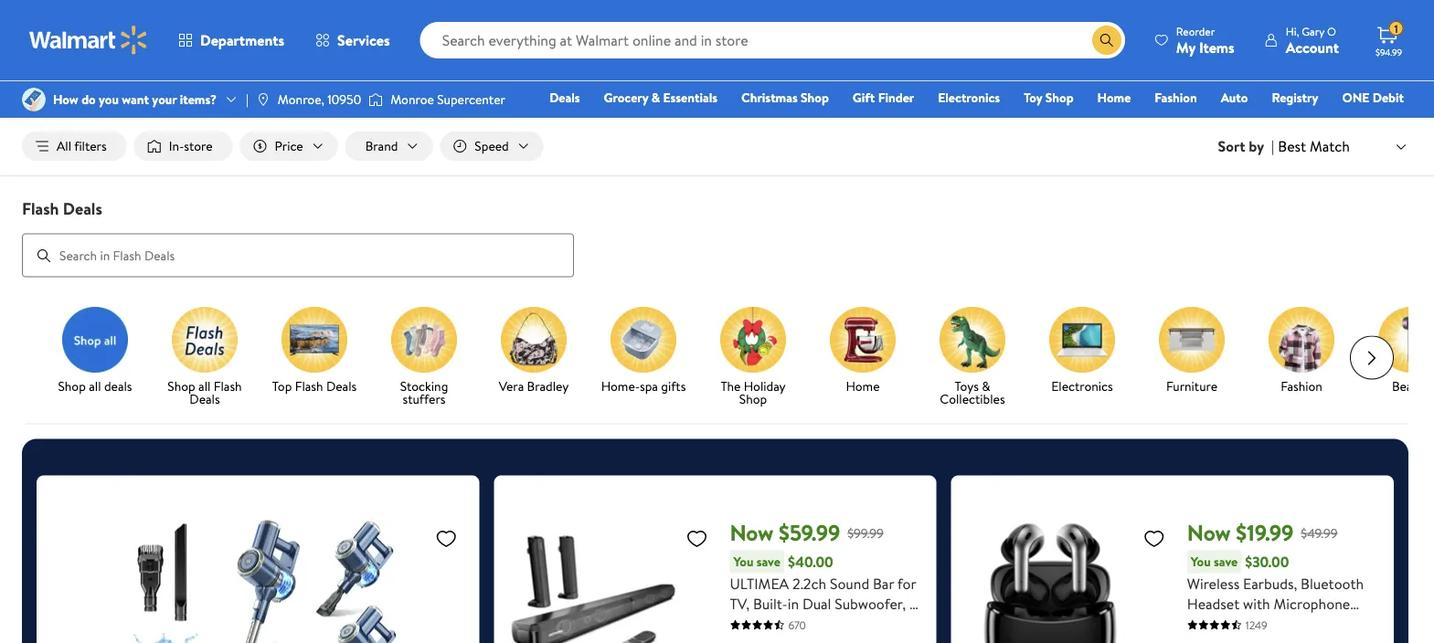 Task type: describe. For each thing, give the bounding box(es) containing it.
beauty
[[1392, 377, 1431, 395]]

walmart+ link
[[1341, 113, 1412, 133]]

items?
[[180, 90, 217, 108]]

account
[[1286, 37, 1339, 57]]

clear search field text image
[[1070, 33, 1085, 48]]

10
[[771, 42, 791, 73]]

departments
[[200, 30, 284, 50]]

shop all image
[[62, 307, 128, 373]]

now for now $19.99
[[1187, 518, 1231, 548]]

$40.00
[[788, 552, 833, 572]]

shop all flash deals
[[168, 377, 242, 408]]

grocery
[[604, 89, 648, 106]]

$30.00
[[1245, 552, 1289, 572]]

stocking stuffers image
[[391, 307, 457, 373]]

vera bradley image
[[501, 307, 567, 373]]

collectibles
[[940, 390, 1005, 408]]

next slide for chipmodulewithimages list image
[[1350, 336, 1394, 380]]

flash deals
[[22, 197, 102, 220]]

stocking stuffers
[[400, 377, 448, 408]]

bar
[[873, 574, 894, 594]]

the holiday shop link
[[706, 307, 801, 409]]

now for now $59.99
[[730, 518, 773, 548]]

the holiday shop
[[721, 377, 786, 408]]

vera bradley
[[499, 377, 569, 395]]

shop inside "the holiday shop"
[[739, 390, 767, 408]]

add to favorites list, ultimea 2.2ch sound bar for tv, built-in dual subwoofer, 2 in 1 separable bluetooth 5.3 soundbar , bassmax adjustable tv surround sound bar, hdmi-arc/optical/aux home theater speakers, wall mount image
[[686, 527, 708, 550]]

christmas shop
[[741, 89, 829, 106]]

1 vertical spatial home link
[[815, 307, 910, 396]]

waterproof,
[[1187, 634, 1264, 643]]

flash right "top"
[[295, 377, 323, 395]]

speed button
[[440, 132, 544, 161]]

your
[[152, 90, 177, 108]]

top flash deals
[[272, 377, 357, 395]]

top flash deals image
[[282, 307, 347, 373]]

the
[[721, 377, 741, 395]]

, inside the you save $40.00 ultimea 2.2ch sound bar for tv, built-in dual subwoofer, 2 in 1 separable bluetooth 5.3 soundbar , bass
[[793, 634, 797, 643]]

control
[[1228, 614, 1277, 634]]

services button
[[300, 18, 405, 62]]

all filters button
[[22, 132, 127, 161]]

filters
[[74, 137, 107, 155]]

home image
[[830, 307, 896, 373]]

search icon image
[[1099, 33, 1114, 48]]

2
[[909, 594, 917, 614]]

$99.99
[[847, 524, 884, 542]]

in-store button
[[134, 132, 233, 161]]

best match
[[1278, 136, 1350, 156]]

want
[[122, 90, 149, 108]]

furniture image
[[1159, 307, 1225, 373]]

fashion image
[[1269, 307, 1334, 373]]

dual
[[802, 594, 831, 614]]

shop inside "shop all flash deals"
[[168, 377, 195, 395]]

christmas shop link
[[733, 88, 837, 107]]

hi,
[[1286, 23, 1299, 39]]

in-
[[169, 137, 184, 155]]

speed
[[475, 137, 509, 155]]

39 sec
[[854, 42, 878, 90]]

you save $30.00 wireless earbuds, bluetooth headset with microphone touch control , ipx7 waterproof, high-fidel
[[1187, 552, 1366, 643]]

sec
[[858, 74, 874, 90]]

flash inside "shop all flash deals"
[[214, 377, 242, 395]]

toy shop link
[[1016, 88, 1082, 107]]

auto
[[1221, 89, 1248, 106]]

home-spa gifts
[[601, 377, 686, 395]]

deals link
[[541, 88, 588, 107]]

spa
[[640, 377, 658, 395]]

2 horizontal spatial in
[[788, 594, 799, 614]]

holiday
[[744, 377, 786, 395]]

deals inside search box
[[63, 197, 102, 220]]

0 horizontal spatial in
[[687, 50, 704, 81]]

match
[[1310, 136, 1350, 156]]

Search search field
[[420, 22, 1125, 58]]

$94.99
[[1376, 46, 1402, 58]]

microphone
[[1274, 594, 1350, 614]]

deals inside "shop all flash deals"
[[190, 390, 220, 408]]

by
[[1249, 136, 1264, 156]]

one
[[1342, 89, 1370, 106]]

brand
[[365, 137, 398, 155]]

price
[[275, 137, 303, 155]]

now $19.99 group
[[966, 490, 1379, 643]]

monroe
[[390, 90, 434, 108]]

ipx7
[[1288, 614, 1316, 634]]

hours
[[769, 74, 796, 90]]

one debit link
[[1334, 88, 1412, 107]]

beauty link
[[1364, 307, 1434, 396]]

flash deals image
[[172, 307, 238, 373]]

finder
[[878, 89, 914, 106]]

deals up grocery
[[589, 50, 641, 81]]

$49.99
[[1301, 524, 1338, 542]]

gift finder
[[853, 89, 914, 106]]

you save $40.00 ultimea 2.2ch sound bar for tv, built-in dual subwoofer, 2 in 1 separable bluetooth 5.3 soundbar , bass
[[730, 552, 921, 643]]

, inside you save $30.00 wireless earbuds, bluetooth headset with microphone touch control , ipx7 waterproof, high-fidel
[[1280, 614, 1284, 634]]

1 horizontal spatial in
[[730, 614, 741, 634]]

all for flash
[[198, 377, 211, 395]]

essentials
[[663, 89, 718, 106]]

electronics image
[[1049, 307, 1115, 373]]

now $59.99 $99.99
[[730, 518, 884, 548]]

reorder my items
[[1176, 23, 1235, 57]]

: for 11
[[843, 48, 847, 68]]

1 vertical spatial home
[[846, 377, 880, 395]]

vera
[[499, 377, 524, 395]]

gift finder link
[[844, 88, 922, 107]]

add to favorites list, prettycare cordless stick vacuum cleaner lightweight for carpet floor pet hair w200 image
[[435, 527, 457, 550]]

furniture
[[1166, 377, 1218, 395]]

Flash Deals search field
[[0, 197, 1434, 277]]

save for $19.99
[[1214, 553, 1238, 571]]

bluetooth inside the you save $40.00 ultimea 2.2ch sound bar for tv, built-in dual subwoofer, 2 in 1 separable bluetooth 5.3 soundbar , bass
[[818, 614, 881, 634]]

flash up deals link
[[534, 50, 583, 81]]

beauty image
[[1378, 307, 1434, 373]]



Task type: locate. For each thing, give the bounding box(es) containing it.
1 horizontal spatial |
[[1271, 136, 1274, 156]]

Search in Flash Deals search field
[[22, 234, 574, 277]]

wireless
[[1187, 574, 1240, 594]]

: right 03 at the right of the page
[[757, 48, 761, 68]]

0 horizontal spatial all
[[89, 377, 101, 395]]

flash down flash deals image on the left of the page
[[214, 377, 242, 395]]

shop left deals
[[58, 377, 86, 395]]

best match button
[[1274, 134, 1412, 158]]

top
[[272, 377, 292, 395]]

1 horizontal spatial bluetooth
[[1301, 574, 1364, 594]]

home down home image on the right
[[846, 377, 880, 395]]

& right grocery
[[651, 89, 660, 106]]

o
[[1327, 23, 1336, 39]]

sort and filter section element
[[0, 117, 1434, 176]]

flash deals end in 3 days 10 hours 11 minutes 39 seconds element
[[534, 50, 704, 81]]

1 vertical spatial |
[[1271, 136, 1274, 156]]

1249
[[1246, 617, 1267, 633]]

you for now $59.99
[[733, 553, 753, 571]]

hi, gary o account
[[1286, 23, 1339, 57]]

electronics down electronics image
[[1051, 377, 1113, 395]]

you
[[99, 90, 119, 108]]

$59.99
[[779, 518, 840, 548]]

home down search icon
[[1097, 89, 1131, 106]]

monroe, 10950
[[278, 90, 361, 108]]

0 vertical spatial 1
[[1394, 21, 1398, 36]]

grocery & essentials link
[[596, 88, 726, 107]]

shop all flash deals link
[[157, 307, 252, 409]]

all
[[89, 377, 101, 395], [198, 377, 211, 395]]

1 horizontal spatial  image
[[256, 92, 270, 107]]

5.3
[[885, 614, 903, 634]]

one debit walmart+
[[1342, 89, 1404, 132]]

1 horizontal spatial electronics link
[[1035, 307, 1130, 396]]

store
[[184, 137, 213, 155]]

& inside toys & collectibles
[[982, 377, 990, 395]]

: left 39
[[843, 48, 847, 68]]

670
[[788, 617, 806, 633]]

1 horizontal spatial home
[[1097, 89, 1131, 106]]

stocking
[[400, 377, 448, 395]]

1 horizontal spatial &
[[982, 377, 990, 395]]

all filters
[[57, 137, 107, 155]]

0 horizontal spatial 1
[[745, 614, 749, 634]]

headset
[[1187, 594, 1240, 614]]

0 vertical spatial fashion
[[1155, 89, 1197, 106]]

1 up $94.99 in the right top of the page
[[1394, 21, 1398, 36]]

0 vertical spatial home
[[1097, 89, 1131, 106]]

0 horizontal spatial you
[[733, 553, 753, 571]]

you up ultimea
[[733, 553, 753, 571]]

 image for monroe, 10950
[[256, 92, 270, 107]]

vera bradley link
[[486, 307, 581, 396]]

home-spa gifts image
[[611, 307, 676, 373]]

0 vertical spatial |
[[246, 90, 248, 108]]

electronics link
[[930, 88, 1008, 107], [1035, 307, 1130, 396]]

1 all from the left
[[89, 377, 101, 395]]

in left built-
[[730, 614, 741, 634]]

0 horizontal spatial |
[[246, 90, 248, 108]]

0 horizontal spatial fashion
[[1155, 89, 1197, 106]]

fashion link left next slide for chipmodulewithimages list
[[1254, 307, 1349, 396]]

the holiday shop image
[[720, 307, 786, 373]]

all inside "shop all flash deals"
[[198, 377, 211, 395]]

1 you from the left
[[733, 553, 753, 571]]

1 horizontal spatial ,
[[1280, 614, 1284, 634]]

fashion down my
[[1155, 89, 1197, 106]]

0 vertical spatial electronics
[[938, 89, 1000, 106]]

min
[[817, 74, 834, 90]]

39
[[854, 42, 878, 73]]

0 horizontal spatial fashion link
[[1146, 88, 1205, 107]]

Walmart Site-Wide search field
[[420, 22, 1125, 58]]

bradley
[[527, 377, 569, 395]]

now up ultimea
[[730, 518, 773, 548]]

all left deals
[[89, 377, 101, 395]]

services
[[337, 30, 390, 50]]

2.2ch
[[793, 574, 826, 594]]

gift
[[853, 89, 875, 106]]

walmart image
[[29, 26, 148, 55]]

1 : from the left
[[757, 48, 761, 68]]

| right by
[[1271, 136, 1274, 156]]

tv,
[[730, 594, 750, 614]]

0 vertical spatial bluetooth
[[1301, 574, 1364, 594]]

0 vertical spatial home link
[[1089, 88, 1139, 107]]

save
[[757, 553, 780, 571], [1214, 553, 1238, 571]]

1 vertical spatial electronics link
[[1035, 307, 1130, 396]]

electronics
[[938, 89, 1000, 106], [1051, 377, 1113, 395]]

deals down all filters
[[63, 197, 102, 220]]

1 horizontal spatial you
[[1191, 553, 1211, 571]]

0 horizontal spatial &
[[651, 89, 660, 106]]

sort
[[1218, 136, 1245, 156]]

furniture link
[[1144, 307, 1239, 396]]

in-store
[[169, 137, 213, 155]]

flash up search icon
[[22, 197, 59, 220]]

save up wireless
[[1214, 553, 1238, 571]]

now $59.99 group
[[508, 490, 922, 643]]

fashion down fashion image
[[1281, 377, 1322, 395]]

separable
[[753, 614, 815, 634]]

| right items?
[[246, 90, 248, 108]]

now inside now $19.99 group
[[1187, 518, 1231, 548]]

0 horizontal spatial electronics
[[938, 89, 1000, 106]]

auto link
[[1213, 88, 1256, 107]]

1 horizontal spatial save
[[1214, 553, 1238, 571]]

monroe supercenter
[[390, 90, 505, 108]]

reorder
[[1176, 23, 1215, 39]]

shop
[[801, 89, 829, 106], [1045, 89, 1074, 106], [58, 377, 86, 395], [168, 377, 195, 395], [739, 390, 767, 408]]

flash inside search box
[[22, 197, 59, 220]]

toys & collectibles image
[[940, 307, 1005, 373]]

timer containing 03
[[15, 33, 1419, 102]]

1 horizontal spatial all
[[198, 377, 211, 395]]

home link
[[1089, 88, 1139, 107], [815, 307, 910, 396]]

2 save from the left
[[1214, 553, 1238, 571]]

: inside 03 : days
[[757, 48, 761, 68]]

1 horizontal spatial 1
[[1394, 21, 1398, 36]]

0 horizontal spatial home link
[[815, 307, 910, 396]]

: for 10
[[800, 48, 804, 68]]

deals
[[104, 377, 132, 395]]

deals down top flash deals image
[[326, 377, 357, 395]]

:
[[757, 48, 761, 68], [800, 48, 804, 68], [843, 48, 847, 68]]

2 all from the left
[[198, 377, 211, 395]]

 image
[[22, 88, 46, 112], [256, 92, 270, 107]]

&
[[651, 89, 660, 106], [982, 377, 990, 395]]

0 horizontal spatial bluetooth
[[818, 614, 881, 634]]

you inside you save $30.00 wireless earbuds, bluetooth headset with microphone touch control , ipx7 waterproof, high-fidel
[[1191, 553, 1211, 571]]

registry
[[1272, 89, 1318, 106]]

high-
[[1267, 634, 1303, 643]]

: left 11
[[800, 48, 804, 68]]

1 vertical spatial electronics
[[1051, 377, 1113, 395]]

my
[[1176, 37, 1196, 57]]

0 horizontal spatial home
[[846, 377, 880, 395]]

shop down flash deals image on the left of the page
[[168, 377, 195, 395]]

& right toys
[[982, 377, 990, 395]]

, left ipx7 at right
[[1280, 614, 1284, 634]]

1 left built-
[[745, 614, 749, 634]]

1 horizontal spatial fashion link
[[1254, 307, 1349, 396]]

2 : from the left
[[800, 48, 804, 68]]

1
[[1394, 21, 1398, 36], [745, 614, 749, 634]]

1 horizontal spatial fashion
[[1281, 377, 1322, 395]]

1 vertical spatial fashion link
[[1254, 307, 1349, 396]]

built-
[[753, 594, 788, 614]]

ultimea
[[730, 574, 789, 594]]

1 vertical spatial 1
[[745, 614, 749, 634]]

0 horizontal spatial now
[[730, 518, 773, 548]]

1 vertical spatial fashion
[[1281, 377, 1322, 395]]

grocery & essentials
[[604, 89, 718, 106]]

add to favorites list, wireless earbuds, bluetooth headset with microphone touch control , ipx7 waterproof, high-fidelity stereo earphones for sports and work，compatible with iphone 13 pro max xs xr samsung android image
[[1143, 527, 1165, 550]]

2 now from the left
[[1187, 518, 1231, 548]]

1 inside the you save $40.00 ultimea 2.2ch sound bar for tv, built-in dual subwoofer, 2 in 1 separable bluetooth 5.3 soundbar , bass
[[745, 614, 749, 634]]

save inside the you save $40.00 ultimea 2.2ch sound bar for tv, built-in dual subwoofer, 2 in 1 separable bluetooth 5.3 soundbar , bass
[[757, 553, 780, 571]]

toy
[[1024, 89, 1042, 106]]

in up 670
[[788, 594, 799, 614]]

all down flash deals image on the left of the page
[[198, 377, 211, 395]]

| inside the sort and filter section element
[[1271, 136, 1274, 156]]

gary
[[1302, 23, 1324, 39]]

toy shop
[[1024, 89, 1074, 106]]

now inside now $59.99 group
[[730, 518, 773, 548]]

save up ultimea
[[757, 553, 780, 571]]

deals left grocery
[[549, 89, 580, 106]]

monroe,
[[278, 90, 324, 108]]

home-spa gifts link
[[596, 307, 691, 396]]

bluetooth
[[1301, 574, 1364, 594], [818, 614, 881, 634]]

11
[[816, 42, 830, 73]]

1 horizontal spatial home link
[[1089, 88, 1139, 107]]

deals down flash deals image on the left of the page
[[190, 390, 220, 408]]

all
[[57, 137, 71, 155]]

 image left monroe,
[[256, 92, 270, 107]]

you for now $19.99
[[1191, 553, 1211, 571]]

sort by |
[[1218, 136, 1274, 156]]

shop right hours
[[801, 89, 829, 106]]

save for $59.99
[[757, 553, 780, 571]]

how
[[53, 90, 78, 108]]

search image
[[37, 248, 51, 263]]

now $19.99 $49.99
[[1187, 518, 1338, 548]]

save inside you save $30.00 wireless earbuds, bluetooth headset with microphone touch control , ipx7 waterproof, high-fidel
[[1214, 553, 1238, 571]]

$19.99
[[1236, 518, 1294, 548]]

bluetooth down the sound
[[818, 614, 881, 634]]

price button
[[240, 132, 338, 161]]

0 horizontal spatial save
[[757, 553, 780, 571]]

in right end
[[687, 50, 704, 81]]

bluetooth up ipx7 at right
[[1301, 574, 1364, 594]]

shop right toy
[[1045, 89, 1074, 106]]

electronics left toy
[[938, 89, 1000, 106]]

0 horizontal spatial electronics link
[[930, 88, 1008, 107]]

flash
[[534, 50, 583, 81], [22, 197, 59, 220], [214, 377, 242, 395], [295, 377, 323, 395]]

3 : from the left
[[843, 48, 847, 68]]

departments button
[[163, 18, 300, 62]]

& for grocery
[[651, 89, 660, 106]]

all for deals
[[89, 377, 101, 395]]

0 horizontal spatial ,
[[793, 634, 797, 643]]

you up wireless
[[1191, 553, 1211, 571]]

items
[[1199, 37, 1235, 57]]

fashion link down my
[[1146, 88, 1205, 107]]

, down 670
[[793, 634, 797, 643]]

stocking stuffers link
[[377, 307, 472, 409]]

you
[[733, 553, 753, 571], [1191, 553, 1211, 571]]

flash deals image
[[26, 0, 1408, 15]]

2 you from the left
[[1191, 553, 1211, 571]]

soundbar
[[730, 634, 790, 643]]

0 vertical spatial electronics link
[[930, 88, 1008, 107]]

 image for how do you want your items?
[[22, 88, 46, 112]]

now up wireless
[[1187, 518, 1231, 548]]

you inside the you save $40.00 ultimea 2.2ch sound bar for tv, built-in dual subwoofer, 2 in 1 separable bluetooth 5.3 soundbar , bass
[[733, 553, 753, 571]]

& for toys
[[982, 377, 990, 395]]

bluetooth inside you save $30.00 wireless earbuds, bluetooth headset with microphone touch control , ipx7 waterproof, high-fidel
[[1301, 574, 1364, 594]]

timer
[[15, 33, 1419, 102]]

deals
[[589, 50, 641, 81], [549, 89, 580, 106], [63, 197, 102, 220], [326, 377, 357, 395], [190, 390, 220, 408]]

shop down the holiday shop image
[[739, 390, 767, 408]]

 image left how on the left top
[[22, 88, 46, 112]]

 image
[[368, 90, 383, 109]]

for
[[897, 574, 916, 594]]

best
[[1278, 136, 1306, 156]]

1 horizontal spatial electronics
[[1051, 377, 1113, 395]]

1 save from the left
[[757, 553, 780, 571]]

2 horizontal spatial :
[[843, 48, 847, 68]]

1 now from the left
[[730, 518, 773, 548]]

1 horizontal spatial now
[[1187, 518, 1231, 548]]

0 vertical spatial &
[[651, 89, 660, 106]]

1 vertical spatial &
[[982, 377, 990, 395]]

0 horizontal spatial :
[[757, 48, 761, 68]]

03 : days
[[726, 42, 761, 90]]

how do you want your items?
[[53, 90, 217, 108]]

stuffers
[[403, 390, 446, 408]]

0 vertical spatial fashion link
[[1146, 88, 1205, 107]]

0 horizontal spatial  image
[[22, 88, 46, 112]]

1 vertical spatial bluetooth
[[818, 614, 881, 634]]

1 horizontal spatial :
[[800, 48, 804, 68]]

group
[[51, 490, 465, 643]]

shop inside 'link'
[[801, 89, 829, 106]]



Task type: vqa. For each thing, say whether or not it's contained in the screenshot.
top-rated in appliances
no



